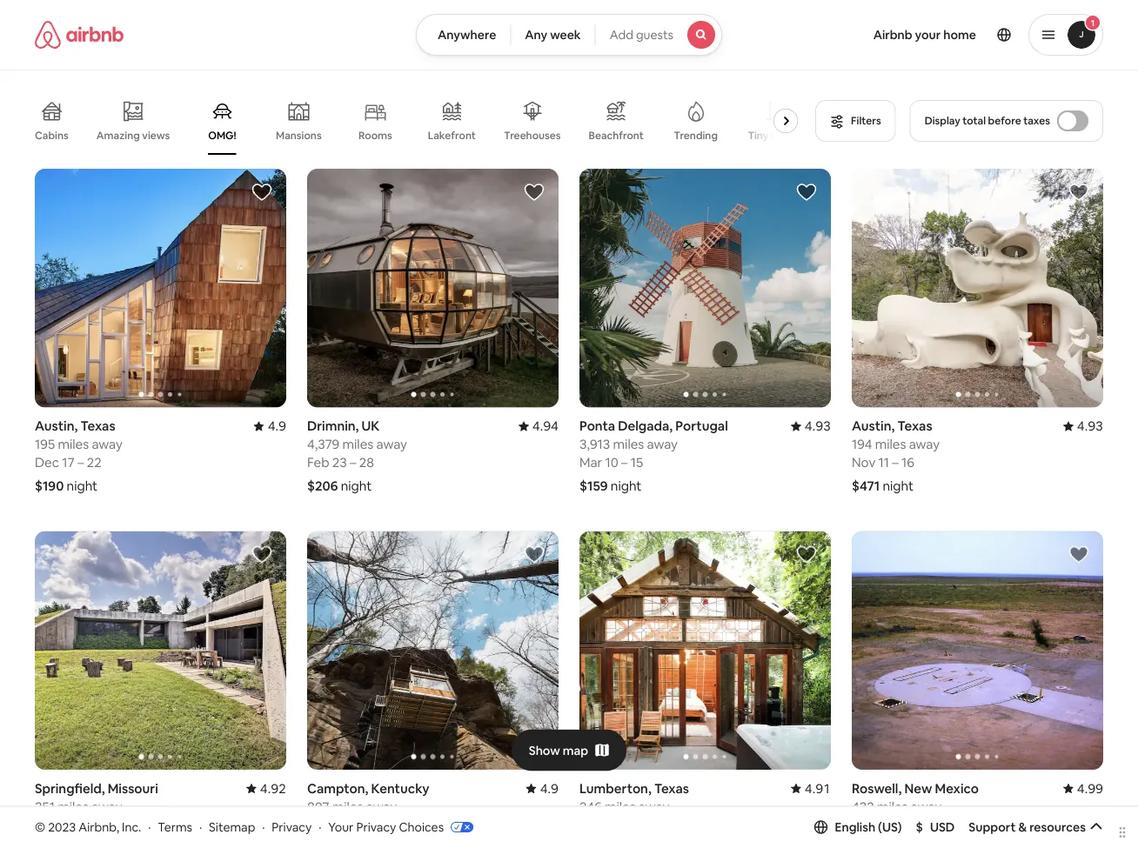 Task type: describe. For each thing, give the bounding box(es) containing it.
miles for austin, texas 195 miles away dec 17 – 22 $190 night
[[58, 436, 89, 453]]

add guests
[[610, 27, 674, 43]]

1 inside dropdown button
[[1091, 17, 1095, 28]]

springfield,
[[35, 780, 105, 797]]

10 for 432
[[879, 817, 892, 834]]

ponta
[[580, 418, 615, 435]]

group for 194 miles away
[[852, 169, 1104, 408]]

choices
[[399, 820, 444, 835]]

nov for 351
[[35, 817, 59, 834]]

– inside roswell, new mexico 432 miles away nov 10 – 15
[[895, 817, 901, 834]]

&
[[1019, 820, 1027, 835]]

miles inside ponta delgada, portugal 3,913 miles away mar 10 – 15 $159 night
[[613, 436, 644, 453]]

nov for 194
[[852, 454, 876, 471]]

6 for 807
[[352, 817, 359, 834]]

night for $206
[[341, 478, 372, 495]]

1 button
[[1029, 14, 1104, 56]]

194
[[852, 436, 873, 453]]

privacy link
[[272, 820, 312, 835]]

omg!
[[208, 129, 236, 142]]

lumberton,
[[580, 780, 652, 797]]

lumberton, texas 246 miles away
[[580, 780, 689, 816]]

filters
[[851, 114, 881, 128]]

4.94 out of 5 average rating image
[[519, 418, 559, 435]]

drimnin,
[[307, 418, 359, 435]]

away for austin, texas 194 miles away nov 11 – 16 $471 night
[[909, 436, 940, 453]]

– for campton, kentucky 807 miles away nov 1 – 6
[[342, 817, 349, 834]]

mexico
[[935, 780, 979, 797]]

home
[[944, 27, 977, 43]]

treehouses
[[504, 129, 561, 142]]

guests
[[636, 27, 674, 43]]

sitemap
[[209, 820, 255, 835]]

springfield, missouri 351 miles away nov 1 – 6
[[35, 780, 158, 834]]

group for 246 miles away
[[580, 531, 831, 770]]

show map
[[529, 743, 589, 759]]

anywhere
[[438, 27, 496, 43]]

roswell,
[[852, 780, 902, 797]]

amazing
[[96, 129, 140, 142]]

resources
[[1030, 820, 1086, 835]]

any week button
[[510, 14, 596, 56]]

support & resources button
[[969, 820, 1104, 835]]

show map button
[[512, 730, 627, 772]]

away for drimnin, uk 4,379 miles away feb 23 – 28 $206 night
[[376, 436, 407, 453]]

group for 807 miles away
[[307, 531, 559, 770]]

campton,
[[307, 780, 369, 797]]

amazing views
[[96, 129, 170, 142]]

portugal
[[676, 418, 728, 435]]

terms link
[[158, 820, 192, 835]]

mansions
[[276, 129, 322, 142]]

homes
[[771, 129, 804, 142]]

195
[[35, 436, 55, 453]]

group for 432 miles away
[[852, 531, 1104, 770]]

4.9 out of 5 average rating image
[[526, 780, 559, 797]]

807
[[307, 799, 329, 816]]

miles for drimnin, uk 4,379 miles away feb 23 – 28 $206 night
[[343, 436, 374, 453]]

© 2023 airbnb, inc. ·
[[35, 820, 151, 835]]

add to wishlist: drimnin, uk image
[[524, 182, 545, 203]]

lakefront
[[428, 129, 476, 142]]

4.91
[[805, 780, 831, 797]]

drimnin, uk 4,379 miles away feb 23 – 28 $206 night
[[307, 418, 407, 495]]

4.99
[[1077, 780, 1104, 797]]

taxes
[[1024, 114, 1051, 128]]

(us)
[[878, 820, 902, 835]]

before
[[988, 114, 1022, 128]]

4.93 for austin, texas 194 miles away nov 11 – 16 $471 night
[[1077, 418, 1104, 435]]

sitemap link
[[209, 820, 255, 835]]

terms · sitemap · privacy
[[158, 820, 312, 835]]

airbnb your home link
[[863, 17, 987, 53]]

$ usd
[[916, 820, 955, 835]]

$
[[916, 820, 923, 835]]

nov for 807
[[307, 817, 331, 834]]

$206
[[307, 478, 338, 495]]

texas for 194 miles away
[[898, 418, 933, 435]]

4.9 for 4.9 out of 5 average rating image
[[540, 780, 559, 797]]

away for campton, kentucky 807 miles away nov 1 – 6
[[366, 799, 397, 816]]

your
[[328, 820, 354, 835]]

28
[[359, 454, 374, 471]]

16
[[902, 454, 915, 471]]

away inside roswell, new mexico 432 miles away nov 10 – 15
[[911, 799, 942, 816]]

add to wishlist: austin, texas image for 4.93
[[1069, 182, 1090, 203]]

display total before taxes button
[[910, 100, 1104, 142]]

rooms
[[359, 129, 392, 142]]

1 privacy from the left
[[272, 820, 312, 835]]

add
[[610, 27, 634, 43]]

23
[[332, 454, 347, 471]]

add to wishlist: campton, kentucky image
[[524, 544, 545, 565]]

away inside ponta delgada, portugal 3,913 miles away mar 10 – 15 $159 night
[[647, 436, 678, 453]]

your privacy choices
[[328, 820, 444, 835]]

ponta delgada, portugal 3,913 miles away mar 10 – 15 $159 night
[[580, 418, 728, 495]]

4.94
[[532, 418, 559, 435]]

22
[[87, 454, 101, 471]]

$190
[[35, 478, 64, 495]]

tiny homes
[[748, 129, 804, 142]]

432
[[852, 799, 874, 816]]

display
[[925, 114, 961, 128]]



Task type: vqa. For each thing, say whether or not it's contained in the screenshot.
4.93 corresponding to Ponta Delgada, Portugal 3,913 miles away Mar 10 – 15 $159 night
yes



Task type: locate. For each thing, give the bounding box(es) containing it.
austin, for 195
[[35, 418, 78, 435]]

– for drimnin, uk 4,379 miles away feb 23 – 28 $206 night
[[350, 454, 356, 471]]

add to wishlist: austin, texas image
[[252, 182, 272, 203], [1069, 182, 1090, 203]]

away for lumberton, texas 246 miles away
[[639, 799, 670, 816]]

add guests button
[[595, 14, 723, 56]]

4.9 for 4.9 out of 5 average rating icon
[[268, 418, 286, 435]]

mar
[[580, 454, 603, 471]]

nov inside campton, kentucky 807 miles away nov 1 – 6
[[307, 817, 331, 834]]

austin, inside austin, texas 195 miles away dec 17 – 22 $190 night
[[35, 418, 78, 435]]

1 horizontal spatial 6
[[352, 817, 359, 834]]

delgada,
[[618, 418, 673, 435]]

inc.
[[122, 820, 141, 835]]

4.9
[[268, 418, 286, 435], [540, 780, 559, 797]]

– inside campton, kentucky 807 miles away nov 1 – 6
[[342, 817, 349, 834]]

miles up 11
[[875, 436, 906, 453]]

trending
[[674, 129, 718, 142]]

add to wishlist: springfield, missouri image
[[252, 544, 272, 565]]

airbnb
[[874, 27, 913, 43]]

2 night from the left
[[341, 478, 372, 495]]

0 vertical spatial 15
[[631, 454, 644, 471]]

15 for new
[[904, 817, 917, 834]]

– right 17
[[77, 454, 84, 471]]

night inside austin, texas 194 miles away nov 11 – 16 $471 night
[[883, 478, 914, 495]]

support & resources
[[969, 820, 1086, 835]]

4 night from the left
[[883, 478, 914, 495]]

4.91 out of 5 average rating image
[[791, 780, 831, 797]]

texas right the lumberton,
[[654, 780, 689, 797]]

4 · from the left
[[319, 820, 322, 835]]

4.9 left drimnin,
[[268, 418, 286, 435]]

nov down 807
[[307, 817, 331, 834]]

tiny
[[748, 129, 769, 142]]

uk
[[362, 418, 380, 435]]

texas for 195 miles away
[[80, 418, 115, 435]]

2023
[[48, 820, 76, 835]]

dec
[[35, 454, 59, 471]]

night down the "16"
[[883, 478, 914, 495]]

texas up the "16"
[[898, 418, 933, 435]]

cabins
[[35, 129, 69, 142]]

4.9 out of 5 average rating image
[[254, 418, 286, 435]]

away inside campton, kentucky 807 miles away nov 1 – 6
[[366, 799, 397, 816]]

1 horizontal spatial privacy
[[356, 820, 396, 835]]

show
[[529, 743, 560, 759]]

351
[[35, 799, 55, 816]]

privacy down 807
[[272, 820, 312, 835]]

4.93 out of 5 average rating image
[[1063, 418, 1104, 435]]

away inside drimnin, uk 4,379 miles away feb 23 – 28 $206 night
[[376, 436, 407, 453]]

3 night from the left
[[611, 478, 642, 495]]

– inside ponta delgada, portugal 3,913 miles away mar 10 – 15 $159 night
[[622, 454, 628, 471]]

2 privacy from the left
[[356, 820, 396, 835]]

11
[[879, 454, 890, 471]]

1 horizontal spatial 10
[[879, 817, 892, 834]]

nov down 194
[[852, 454, 876, 471]]

2 horizontal spatial texas
[[898, 418, 933, 435]]

away inside austin, texas 195 miles away dec 17 – 22 $190 night
[[92, 436, 123, 453]]

night for $190
[[67, 478, 98, 495]]

15 right (us)
[[904, 817, 917, 834]]

night for $471
[[883, 478, 914, 495]]

$159
[[580, 478, 608, 495]]

0 horizontal spatial austin,
[[35, 418, 78, 435]]

10
[[605, 454, 619, 471], [879, 817, 892, 834]]

miles up 17
[[58, 436, 89, 453]]

1 add to wishlist: austin, texas image from the left
[[252, 182, 272, 203]]

15
[[631, 454, 644, 471], [904, 817, 917, 834]]

texas inside austin, texas 195 miles away dec 17 – 22 $190 night
[[80, 418, 115, 435]]

filters button
[[816, 100, 896, 142]]

©
[[35, 820, 45, 835]]

miles down delgada,
[[613, 436, 644, 453]]

15 inside roswell, new mexico 432 miles away nov 10 – 15
[[904, 817, 917, 834]]

0 horizontal spatial 6
[[79, 817, 87, 834]]

miles inside austin, texas 194 miles away nov 11 – 16 $471 night
[[875, 436, 906, 453]]

add to wishlist: lumberton, texas image
[[796, 544, 817, 565]]

6 down campton,
[[352, 817, 359, 834]]

usd
[[930, 820, 955, 835]]

away up the airbnb,
[[92, 799, 122, 816]]

away for austin, texas 195 miles away dec 17 – 22 $190 night
[[92, 436, 123, 453]]

1 inside springfield, missouri 351 miles away nov 1 – 6
[[61, 817, 67, 834]]

nov inside roswell, new mexico 432 miles away nov 10 – 15
[[852, 817, 876, 834]]

– right mar
[[622, 454, 628, 471]]

1 horizontal spatial austin,
[[852, 418, 895, 435]]

6 inside campton, kentucky 807 miles away nov 1 – 6
[[352, 817, 359, 834]]

english (us) button
[[814, 820, 902, 835]]

add to wishlist: ponta delgada, portugal image
[[796, 182, 817, 203]]

group
[[35, 87, 805, 155], [35, 169, 286, 408], [307, 169, 559, 408], [580, 169, 831, 408], [852, 169, 1104, 408], [35, 531, 286, 770], [307, 531, 559, 770], [580, 531, 831, 770], [852, 531, 1104, 770]]

night inside austin, texas 195 miles away dec 17 – 22 $190 night
[[67, 478, 98, 495]]

miles down springfield,
[[58, 799, 89, 816]]

feb
[[307, 454, 329, 471]]

– for springfield, missouri 351 miles away nov 1 – 6
[[70, 817, 76, 834]]

austin, inside austin, texas 194 miles away nov 11 – 16 $471 night
[[852, 418, 895, 435]]

away for springfield, missouri 351 miles away nov 1 – 6
[[92, 799, 122, 816]]

0 vertical spatial 4.9
[[268, 418, 286, 435]]

roswell, new mexico 432 miles away nov 10 – 15
[[852, 780, 979, 834]]

nov inside austin, texas 194 miles away nov 11 – 16 $471 night
[[852, 454, 876, 471]]

miles inside campton, kentucky 807 miles away nov 1 – 6
[[332, 799, 363, 816]]

0 horizontal spatial 10
[[605, 454, 619, 471]]

3 · from the left
[[262, 820, 265, 835]]

airbnb,
[[79, 820, 119, 835]]

1
[[1091, 17, 1095, 28], [61, 817, 67, 834], [334, 817, 339, 834]]

3,913
[[580, 436, 610, 453]]

map
[[563, 743, 589, 759]]

night down 22 in the bottom of the page
[[67, 478, 98, 495]]

night right $159
[[611, 478, 642, 495]]

away down delgada,
[[647, 436, 678, 453]]

1 horizontal spatial 15
[[904, 817, 917, 834]]

1 horizontal spatial texas
[[654, 780, 689, 797]]

away down uk
[[376, 436, 407, 453]]

None search field
[[416, 14, 723, 56]]

austin, texas 195 miles away dec 17 – 22 $190 night
[[35, 418, 123, 495]]

· down 807
[[319, 820, 322, 835]]

4.93
[[805, 418, 831, 435], [1077, 418, 1104, 435]]

0 horizontal spatial texas
[[80, 418, 115, 435]]

privacy inside the your privacy choices 'link'
[[356, 820, 396, 835]]

4,379
[[307, 436, 340, 453]]

– inside drimnin, uk 4,379 miles away feb 23 – 28 $206 night
[[350, 454, 356, 471]]

4.92 out of 5 average rating image
[[246, 780, 286, 797]]

$471
[[852, 478, 880, 495]]

austin, up 195
[[35, 418, 78, 435]]

2 austin, from the left
[[852, 418, 895, 435]]

add to wishlist: austin, texas image for 4.9
[[252, 182, 272, 203]]

1 austin, from the left
[[35, 418, 78, 435]]

1 vertical spatial 10
[[879, 817, 892, 834]]

away up 22 in the bottom of the page
[[92, 436, 123, 453]]

– inside austin, texas 194 miles away nov 11 – 16 $471 night
[[892, 454, 899, 471]]

4.93 out of 5 average rating image
[[791, 418, 831, 435]]

0 horizontal spatial 15
[[631, 454, 644, 471]]

miles inside austin, texas 195 miles away dec 17 – 22 $190 night
[[58, 436, 89, 453]]

austin, up 194
[[852, 418, 895, 435]]

away up the "16"
[[909, 436, 940, 453]]

miles for austin, texas 194 miles away nov 11 – 16 $471 night
[[875, 436, 906, 453]]

0 horizontal spatial privacy
[[272, 820, 312, 835]]

miles
[[58, 436, 89, 453], [343, 436, 374, 453], [613, 436, 644, 453], [875, 436, 906, 453], [58, 799, 89, 816], [332, 799, 363, 816], [605, 799, 636, 816], [877, 799, 908, 816]]

1 horizontal spatial 1
[[334, 817, 339, 834]]

– inside austin, texas 195 miles away dec 17 – 22 $190 night
[[77, 454, 84, 471]]

1 for 4.92
[[61, 817, 67, 834]]

1 horizontal spatial add to wishlist: austin, texas image
[[1069, 182, 1090, 203]]

4.92
[[260, 780, 286, 797]]

miles down the lumberton,
[[605, 799, 636, 816]]

2 6 from the left
[[352, 817, 359, 834]]

10 inside ponta delgada, portugal 3,913 miles away mar 10 – 15 $159 night
[[605, 454, 619, 471]]

your privacy choices link
[[328, 820, 474, 836]]

anywhere button
[[416, 14, 511, 56]]

group for 4,379 miles away
[[307, 169, 559, 408]]

10 right the english
[[879, 817, 892, 834]]

away inside springfield, missouri 351 miles away nov 1 – 6
[[92, 799, 122, 816]]

english
[[835, 820, 876, 835]]

15 inside ponta delgada, portugal 3,913 miles away mar 10 – 15 $159 night
[[631, 454, 644, 471]]

15 for delgada,
[[631, 454, 644, 471]]

2 horizontal spatial 1
[[1091, 17, 1095, 28]]

1 vertical spatial 15
[[904, 817, 917, 834]]

· right terms
[[199, 820, 202, 835]]

2 · from the left
[[199, 820, 202, 835]]

profile element
[[743, 0, 1104, 70]]

0 horizontal spatial 4.9
[[268, 418, 286, 435]]

6 for 351
[[79, 817, 87, 834]]

1 6 from the left
[[79, 817, 87, 834]]

1 horizontal spatial 4.93
[[1077, 418, 1104, 435]]

texas inside austin, texas 194 miles away nov 11 – 16 $471 night
[[898, 418, 933, 435]]

4.9 down show
[[540, 780, 559, 797]]

4.99 out of 5 average rating image
[[1063, 780, 1104, 797]]

6 right the 2023
[[79, 817, 87, 834]]

views
[[142, 129, 170, 142]]

6 inside springfield, missouri 351 miles away nov 1 – 6
[[79, 817, 87, 834]]

nov down 432
[[852, 817, 876, 834]]

· left the privacy link
[[262, 820, 265, 835]]

away inside austin, texas 194 miles away nov 11 – 16 $471 night
[[909, 436, 940, 453]]

group for 3,913 miles away
[[580, 169, 831, 408]]

nov inside springfield, missouri 351 miles away nov 1 – 6
[[35, 817, 59, 834]]

night inside drimnin, uk 4,379 miles away feb 23 – 28 $206 night
[[341, 478, 372, 495]]

beachfront
[[589, 129, 644, 142]]

miles for lumberton, texas 246 miles away
[[605, 799, 636, 816]]

night inside ponta delgada, portugal 3,913 miles away mar 10 – 15 $159 night
[[611, 478, 642, 495]]

any
[[525, 27, 548, 43]]

15 down delgada,
[[631, 454, 644, 471]]

austin, texas 194 miles away nov 11 – 16 $471 night
[[852, 418, 940, 495]]

texas up 22 in the bottom of the page
[[80, 418, 115, 435]]

group for 195 miles away
[[35, 169, 286, 408]]

new
[[905, 780, 932, 797]]

group for 351 miles away
[[35, 531, 286, 770]]

0 horizontal spatial add to wishlist: austin, texas image
[[252, 182, 272, 203]]

0 horizontal spatial 4.93
[[805, 418, 831, 435]]

17
[[62, 454, 75, 471]]

night
[[67, 478, 98, 495], [341, 478, 372, 495], [611, 478, 642, 495], [883, 478, 914, 495]]

1 night from the left
[[67, 478, 98, 495]]

texas
[[80, 418, 115, 435], [898, 418, 933, 435], [654, 780, 689, 797]]

miles up (us)
[[877, 799, 908, 816]]

miles for springfield, missouri 351 miles away nov 1 – 6
[[58, 799, 89, 816]]

– right 23
[[350, 454, 356, 471]]

2 4.93 from the left
[[1077, 418, 1104, 435]]

support
[[969, 820, 1016, 835]]

10 inside roswell, new mexico 432 miles away nov 10 – 15
[[879, 817, 892, 834]]

your
[[915, 27, 941, 43]]

miles inside lumberton, texas 246 miles away
[[605, 799, 636, 816]]

away up your privacy choices
[[366, 799, 397, 816]]

austin, for 194
[[852, 418, 895, 435]]

away down new
[[911, 799, 942, 816]]

miles inside springfield, missouri 351 miles away nov 1 – 6
[[58, 799, 89, 816]]

nov down 351
[[35, 817, 59, 834]]

0 vertical spatial 10
[[605, 454, 619, 471]]

english (us)
[[835, 820, 902, 835]]

miles up the 28
[[343, 436, 374, 453]]

1 4.93 from the left
[[805, 418, 831, 435]]

group containing amazing views
[[35, 87, 805, 155]]

miles inside roswell, new mexico 432 miles away nov 10 – 15
[[877, 799, 908, 816]]

2 add to wishlist: austin, texas image from the left
[[1069, 182, 1090, 203]]

1 inside campton, kentucky 807 miles away nov 1 – 6
[[334, 817, 339, 834]]

away inside lumberton, texas 246 miles away
[[639, 799, 670, 816]]

1 for 4.9
[[334, 817, 339, 834]]

– inside springfield, missouri 351 miles away nov 1 – 6
[[70, 817, 76, 834]]

missouri
[[108, 780, 158, 797]]

texas inside lumberton, texas 246 miles away
[[654, 780, 689, 797]]

away
[[92, 436, 123, 453], [376, 436, 407, 453], [647, 436, 678, 453], [909, 436, 940, 453], [92, 799, 122, 816], [366, 799, 397, 816], [639, 799, 670, 816], [911, 799, 942, 816]]

airbnb your home
[[874, 27, 977, 43]]

10 for 3,913
[[605, 454, 619, 471]]

246
[[580, 799, 602, 816]]

– down campton,
[[342, 817, 349, 834]]

miles inside drimnin, uk 4,379 miles away feb 23 – 28 $206 night
[[343, 436, 374, 453]]

– for austin, texas 195 miles away dec 17 – 22 $190 night
[[77, 454, 84, 471]]

1 horizontal spatial 4.9
[[540, 780, 559, 797]]

– left $ on the bottom right of page
[[895, 817, 901, 834]]

austin,
[[35, 418, 78, 435], [852, 418, 895, 435]]

miles for campton, kentucky 807 miles away nov 1 – 6
[[332, 799, 363, 816]]

· right inc.
[[148, 820, 151, 835]]

campton, kentucky 807 miles away nov 1 – 6
[[307, 780, 429, 834]]

add to wishlist: roswell, new mexico image
[[1069, 544, 1090, 565]]

total
[[963, 114, 986, 128]]

– for austin, texas 194 miles away nov 11 – 16 $471 night
[[892, 454, 899, 471]]

week
[[550, 27, 581, 43]]

kentucky
[[371, 780, 429, 797]]

1 vertical spatial 4.9
[[540, 780, 559, 797]]

none search field containing anywhere
[[416, 14, 723, 56]]

night down the 28
[[341, 478, 372, 495]]

1 · from the left
[[148, 820, 151, 835]]

terms
[[158, 820, 192, 835]]

privacy right your
[[356, 820, 396, 835]]

0 horizontal spatial 1
[[61, 817, 67, 834]]

any week
[[525, 27, 581, 43]]

display total before taxes
[[925, 114, 1051, 128]]

– right 11
[[892, 454, 899, 471]]

miles down campton,
[[332, 799, 363, 816]]

– left the airbnb,
[[70, 817, 76, 834]]

away down the lumberton,
[[639, 799, 670, 816]]

4.93 for ponta delgada, portugal 3,913 miles away mar 10 – 15 $159 night
[[805, 418, 831, 435]]

10 right mar
[[605, 454, 619, 471]]



